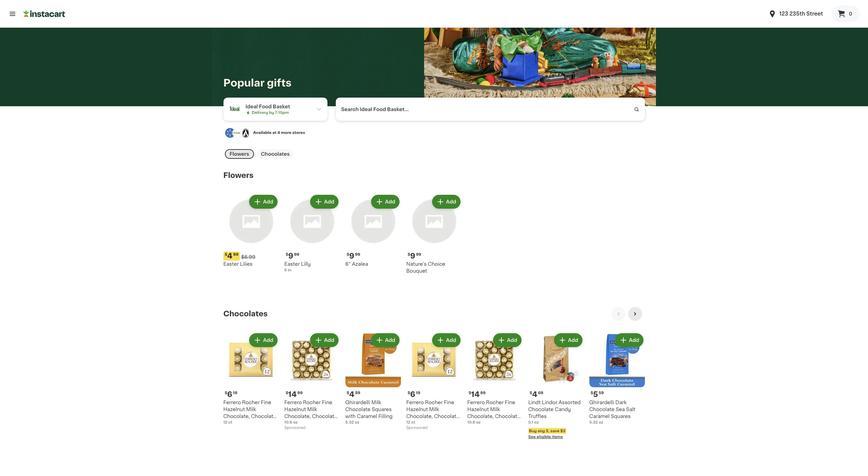 Task type: locate. For each thing, give the bounding box(es) containing it.
4 oz from the left
[[535, 421, 539, 425]]

4 for $ 4 59
[[349, 392, 355, 399]]

squares down sea
[[611, 415, 631, 420]]

$ 9 99 for nature's choice bouquet
[[408, 253, 422, 260]]

product group containing 5
[[590, 333, 645, 426]]

2 59 from the left
[[599, 392, 604, 396]]

$ 9 99 up easter lilly 6 in
[[286, 253, 299, 260]]

6
[[284, 269, 287, 273], [227, 392, 232, 399], [410, 392, 415, 399]]

0 horizontal spatial sponsored badge image
[[284, 427, 305, 431]]

69
[[538, 392, 544, 396]]

hazelnut
[[223, 408, 245, 413], [284, 408, 306, 413], [407, 408, 428, 413], [468, 408, 489, 413]]

add button
[[250, 196, 277, 209], [311, 196, 338, 209], [372, 196, 399, 209], [433, 196, 460, 209], [250, 335, 277, 347], [311, 335, 338, 347], [372, 335, 399, 347], [433, 335, 460, 347], [494, 335, 521, 347], [555, 335, 582, 347], [616, 335, 643, 347]]

search
[[341, 107, 359, 112]]

4 fine from the left
[[505, 401, 515, 406]]

2 $ 9 99 from the left
[[347, 253, 361, 260]]

9
[[288, 253, 293, 260], [349, 253, 355, 260], [410, 253, 416, 260]]

1 horizontal spatial squares
[[611, 415, 631, 420]]

3 fine from the left
[[444, 401, 454, 406]]

sponsored badge image
[[284, 427, 305, 431], [407, 427, 427, 431]]

4 hazelnut from the left
[[468, 408, 489, 413]]

0 horizontal spatial caramel
[[357, 415, 377, 420]]

3 gift from the left
[[424, 422, 433, 427]]

lindt
[[529, 401, 541, 406]]

milk
[[372, 401, 381, 406], [246, 408, 256, 413], [307, 408, 317, 413], [429, 408, 439, 413], [490, 408, 500, 413]]

19
[[233, 392, 237, 396], [416, 392, 421, 396]]

2 chocolate, from the left
[[284, 415, 311, 420]]

squares inside ghirardelli dark chocolate sea salt caramel squares 5.32 oz
[[611, 415, 631, 420]]

0 horizontal spatial $ 9 99
[[286, 253, 299, 260]]

easter lilly 6 in
[[284, 262, 311, 273]]

59 right "5"
[[599, 392, 604, 396]]

0 horizontal spatial $ 14 99
[[286, 392, 303, 399]]

0 horizontal spatial $ 6 19
[[225, 392, 237, 399]]

1 $ 6 19 from the left
[[225, 392, 237, 399]]

search ideal food basket... link
[[336, 98, 645, 121]]

ghirardelli
[[346, 401, 370, 406], [590, 401, 614, 406]]

3 $ 9 99 from the left
[[408, 253, 422, 260]]

caramel for 5
[[590, 415, 610, 420]]

flowers down flowers button
[[223, 172, 254, 179]]

1 rocher from the left
[[242, 401, 260, 406]]

5.32 inside the ghirardelli milk chocolate squares with caramel filling 5.32 oz
[[346, 421, 354, 425]]

box
[[251, 422, 261, 427], [312, 422, 322, 427], [434, 422, 444, 427], [495, 422, 505, 427]]

popular gifts main content
[[0, 26, 869, 444]]

1 $ 14 99 from the left
[[286, 392, 303, 399]]

0 button
[[832, 6, 860, 22]]

chocolates inside 'button'
[[261, 152, 290, 157]]

ghirardelli inside ghirardelli dark chocolate sea salt caramel squares 5.32 oz
[[590, 401, 614, 406]]

1 fine from the left
[[261, 401, 271, 406]]

0 horizontal spatial 5.32
[[346, 421, 354, 425]]

rocher
[[242, 401, 260, 406], [303, 401, 321, 406], [425, 401, 443, 406], [486, 401, 504, 406]]

$ 5 59
[[591, 392, 604, 399]]

9 up easter lilly 6 in
[[288, 253, 293, 260]]

14
[[288, 392, 297, 399], [471, 392, 480, 399]]

in
[[288, 269, 292, 273]]

associated market place logo image
[[240, 128, 251, 138]]

0 horizontal spatial 9
[[288, 253, 293, 260]]

truffles
[[529, 415, 547, 420]]

flowers inside the item carousel "region"
[[223, 172, 254, 179]]

1 horizontal spatial ct
[[412, 421, 416, 425]]

2 ferrero rocher fine hazelnut milk chocolate, chocolate candy gift box from the left
[[284, 401, 337, 427]]

1 horizontal spatial 14
[[471, 392, 480, 399]]

59 for 4
[[355, 392, 360, 396]]

$ 4 69
[[530, 392, 544, 399]]

0 horizontal spatial 59
[[355, 392, 360, 396]]

ideal
[[246, 104, 258, 109], [360, 107, 372, 112]]

12 ct
[[223, 421, 232, 425], [407, 421, 416, 425]]

easter up "in"
[[284, 262, 300, 267]]

4 box from the left
[[495, 422, 505, 427]]

1 horizontal spatial $ 9 99
[[347, 253, 361, 260]]

oz
[[293, 421, 298, 425], [355, 421, 360, 425], [476, 421, 481, 425], [535, 421, 539, 425], [599, 421, 604, 425]]

2 easter from the left
[[284, 262, 300, 267]]

$ 14 99
[[286, 392, 303, 399], [469, 392, 486, 399]]

99 inside '$ 4 99'
[[233, 253, 239, 257]]

caramel inside the ghirardelli milk chocolate squares with caramel filling 5.32 oz
[[357, 415, 377, 420]]

1 chocolate, from the left
[[223, 415, 250, 420]]

lilly
[[301, 262, 311, 267]]

59 up the ghirardelli milk chocolate squares with caramel filling 5.32 oz
[[355, 392, 360, 396]]

4 left 69
[[533, 392, 538, 399]]

2 12 ct from the left
[[407, 421, 416, 425]]

more
[[281, 131, 292, 135]]

5.32 inside ghirardelli dark chocolate sea salt caramel squares 5.32 oz
[[590, 421, 598, 425]]

1 horizontal spatial $ 14 99
[[469, 392, 486, 399]]

5.32 down "5"
[[590, 421, 598, 425]]

1 horizontal spatial 10.6
[[468, 421, 475, 425]]

1 vertical spatial squares
[[611, 415, 631, 420]]

3 box from the left
[[434, 422, 444, 427]]

1 horizontal spatial 6
[[284, 269, 287, 273]]

$ 9 99 up nature's
[[408, 253, 422, 260]]

4 up the with
[[349, 392, 355, 399]]

1 item carousel region from the top
[[223, 169, 645, 302]]

1 59 from the left
[[355, 392, 360, 396]]

sea
[[616, 408, 625, 413]]

chocolate,
[[223, 415, 250, 420], [284, 415, 311, 420], [407, 415, 433, 420], [468, 415, 494, 420]]

1 horizontal spatial $ 6 19
[[408, 392, 421, 399]]

1 horizontal spatial 12
[[407, 421, 411, 425]]

milk inside the ghirardelli milk chocolate squares with caramel filling 5.32 oz
[[372, 401, 381, 406]]

1 horizontal spatial caramel
[[590, 415, 610, 420]]

4
[[278, 131, 280, 135], [227, 253, 233, 260], [349, 392, 355, 399], [533, 392, 538, 399]]

0 horizontal spatial 10.6 oz
[[284, 421, 298, 425]]

4 up easter lilies
[[227, 253, 233, 260]]

ghirardelli inside the ghirardelli milk chocolate squares with caramel filling 5.32 oz
[[346, 401, 370, 406]]

5.32 down the with
[[346, 421, 354, 425]]

0 horizontal spatial 10.6
[[284, 421, 292, 425]]

2 horizontal spatial $ 9 99
[[408, 253, 422, 260]]

0 vertical spatial squares
[[372, 408, 392, 413]]

with
[[346, 415, 356, 420]]

3 oz from the left
[[476, 421, 481, 425]]

5.32 for 5
[[590, 421, 598, 425]]

chocolates inside the item carousel "region"
[[223, 311, 268, 318]]

2 $ 6 19 from the left
[[408, 392, 421, 399]]

gift
[[241, 422, 250, 427], [302, 422, 311, 427], [424, 422, 433, 427], [485, 422, 494, 427]]

9 up the 6" on the left of the page
[[349, 253, 355, 260]]

1 horizontal spatial ghirardelli
[[590, 401, 614, 406]]

0 horizontal spatial ideal
[[246, 104, 258, 109]]

0 horizontal spatial squares
[[372, 408, 392, 413]]

1 easter from the left
[[223, 262, 239, 267]]

chocolate inside ghirardelli dark chocolate sea salt caramel squares 5.32 oz
[[590, 408, 615, 413]]

4 ferrero rocher fine hazelnut milk chocolate, chocolate candy gift box from the left
[[468, 401, 521, 427]]

59
[[355, 392, 360, 396], [599, 392, 604, 396]]

ferrero
[[223, 401, 241, 406], [284, 401, 302, 406], [407, 401, 424, 406], [468, 401, 485, 406]]

2 box from the left
[[312, 422, 322, 427]]

chocolates
[[261, 152, 290, 157], [223, 311, 268, 318]]

easter
[[223, 262, 239, 267], [284, 262, 300, 267]]

1 vertical spatial item carousel region
[[223, 308, 645, 444]]

2 oz from the left
[[355, 421, 360, 425]]

squares up filling
[[372, 408, 392, 413]]

0 horizontal spatial ct
[[228, 421, 232, 425]]

choice
[[428, 262, 446, 267]]

ghirardelli for 4
[[346, 401, 370, 406]]

1 horizontal spatial 5.32
[[590, 421, 598, 425]]

1 horizontal spatial 9
[[349, 253, 355, 260]]

caramel inside ghirardelli dark chocolate sea salt caramel squares 5.32 oz
[[590, 415, 610, 420]]

product group
[[223, 194, 279, 268], [284, 194, 340, 274], [346, 194, 401, 268], [407, 194, 462, 275], [223, 333, 279, 427], [284, 333, 340, 432], [346, 333, 401, 426], [407, 333, 462, 432], [468, 333, 523, 427], [529, 333, 584, 441], [590, 333, 645, 426]]

9 for nature's choice bouquet
[[410, 253, 416, 260]]

item carousel region containing flowers
[[223, 169, 645, 302]]

2 ferrero from the left
[[284, 401, 302, 406]]

$ inside $ 5 59
[[591, 392, 594, 396]]

0 horizontal spatial ghirardelli
[[346, 401, 370, 406]]

0 vertical spatial item carousel region
[[223, 169, 645, 302]]

0 horizontal spatial 19
[[233, 392, 237, 396]]

ghirardelli down $ 5 59
[[590, 401, 614, 406]]

salt
[[626, 408, 636, 413]]

99
[[233, 253, 239, 257], [294, 253, 299, 257], [355, 253, 361, 257], [416, 253, 422, 257], [298, 392, 303, 396], [481, 392, 486, 396]]

1 $ 9 99 from the left
[[286, 253, 299, 260]]

123
[[780, 11, 789, 16]]

1 caramel from the left
[[357, 415, 377, 420]]

basket
[[273, 104, 290, 109]]

1 horizontal spatial 19
[[416, 392, 421, 396]]

candy inside lindt lindor assorted chocolate candy truffles 5.1 oz
[[555, 408, 571, 413]]

$ 9 99
[[286, 253, 299, 260], [347, 253, 361, 260], [408, 253, 422, 260]]

235th
[[790, 11, 806, 16]]

caramel right the with
[[357, 415, 377, 420]]

0 horizontal spatial 14
[[288, 392, 297, 399]]

1 ct from the left
[[228, 421, 232, 425]]

2 14 from the left
[[471, 392, 480, 399]]

1 horizontal spatial 12 ct
[[407, 421, 416, 425]]

ghirardelli down $ 4 59 on the bottom of the page
[[346, 401, 370, 406]]

2 gift from the left
[[302, 422, 311, 427]]

search ideal food basket...
[[341, 107, 409, 112]]

0 horizontal spatial 6
[[227, 392, 232, 399]]

9 up nature's
[[410, 253, 416, 260]]

1 horizontal spatial 59
[[599, 392, 604, 396]]

1 sponsored badge image from the left
[[284, 427, 305, 431]]

america's food basket logo image
[[232, 128, 243, 138]]

buy
[[529, 430, 537, 434]]

0 horizontal spatial easter
[[223, 262, 239, 267]]

food left the basket...
[[374, 107, 386, 112]]

3 9 from the left
[[410, 253, 416, 260]]

1 vertical spatial flowers
[[223, 172, 254, 179]]

123 235th street button
[[769, 4, 823, 24]]

2 9 from the left
[[349, 253, 355, 260]]

12
[[223, 421, 228, 425], [407, 421, 411, 425]]

easter down '$ 4 99' at the left
[[223, 262, 239, 267]]

2 caramel from the left
[[590, 415, 610, 420]]

59 inside $ 4 59
[[355, 392, 360, 396]]

ferrero rocher fine hazelnut milk chocolate, chocolate candy gift box
[[223, 401, 276, 427], [284, 401, 337, 427], [407, 401, 460, 427], [468, 401, 521, 427]]

1 horizontal spatial easter
[[284, 262, 300, 267]]

2 10.6 from the left
[[468, 421, 475, 425]]

caramel down $ 5 59
[[590, 415, 610, 420]]

$
[[225, 253, 227, 257], [286, 253, 288, 257], [347, 253, 349, 257], [408, 253, 410, 257], [225, 392, 227, 396], [286, 392, 288, 396], [347, 392, 349, 396], [408, 392, 410, 396], [469, 392, 471, 396], [530, 392, 533, 396], [591, 392, 594, 396]]

3 chocolate, from the left
[[407, 415, 433, 420]]

flowers down america's food basket logo
[[230, 152, 249, 157]]

$ 9 99 up 6" azalea in the left of the page
[[347, 253, 361, 260]]

food up delivery by 7:15pm
[[259, 104, 272, 109]]

$ 4 99
[[225, 253, 239, 260]]

1 5.32 from the left
[[346, 421, 354, 425]]

5.32
[[346, 421, 354, 425], [590, 421, 598, 425]]

buy any 3, save $3 see eligible items
[[529, 430, 566, 440]]

5 oz from the left
[[599, 421, 604, 425]]

5.32 for 4
[[346, 421, 354, 425]]

ideal right search
[[360, 107, 372, 112]]

2 sponsored badge image from the left
[[407, 427, 427, 431]]

$ 9 99 for easter lilly
[[286, 253, 299, 260]]

add
[[263, 200, 273, 205], [324, 200, 334, 205], [385, 200, 395, 205], [446, 200, 456, 205], [263, 339, 273, 343], [324, 339, 334, 343], [385, 339, 395, 343], [446, 339, 456, 343], [507, 339, 517, 343], [568, 339, 579, 343], [629, 339, 640, 343]]

6 inside easter lilly 6 in
[[284, 269, 287, 273]]

squares
[[372, 408, 392, 413], [611, 415, 631, 420]]

flowers
[[230, 152, 249, 157], [223, 172, 254, 179]]

ideal up "delivery"
[[246, 104, 258, 109]]

2 ghirardelli from the left
[[590, 401, 614, 406]]

2 5.32 from the left
[[590, 421, 598, 425]]

basket...
[[387, 107, 409, 112]]

walmart logo image
[[225, 128, 235, 138]]

ct
[[228, 421, 232, 425], [412, 421, 416, 425]]

59 inside $ 5 59
[[599, 392, 604, 396]]

see
[[529, 436, 536, 440]]

fine
[[261, 401, 271, 406], [322, 401, 332, 406], [444, 401, 454, 406], [505, 401, 515, 406]]

nature's choice bouquet
[[407, 262, 446, 274]]

1 horizontal spatial 10.6 oz
[[468, 421, 481, 425]]

ideal food basket brand logo image
[[228, 102, 241, 116]]

caramel
[[357, 415, 377, 420], [590, 415, 610, 420]]

chocolate
[[346, 408, 371, 413], [529, 408, 554, 413], [590, 408, 615, 413], [251, 415, 276, 420], [312, 415, 337, 420], [434, 415, 460, 420], [495, 415, 521, 420]]

food
[[259, 104, 272, 109], [374, 107, 386, 112]]

3 ferrero rocher fine hazelnut milk chocolate, chocolate candy gift box from the left
[[407, 401, 460, 427]]

1 9 from the left
[[288, 253, 293, 260]]

available
[[253, 131, 272, 135]]

2 horizontal spatial 9
[[410, 253, 416, 260]]

2 hazelnut from the left
[[284, 408, 306, 413]]

nature's
[[407, 262, 427, 267]]

candy
[[555, 408, 571, 413], [223, 422, 240, 427], [284, 422, 301, 427], [407, 422, 423, 427], [468, 422, 484, 427]]

street
[[807, 11, 823, 16]]

$6.99
[[241, 255, 255, 260]]

2 horizontal spatial 6
[[410, 392, 415, 399]]

item carousel region
[[223, 169, 645, 302], [223, 308, 645, 444]]

1 14 from the left
[[288, 392, 297, 399]]

1 10.6 oz from the left
[[284, 421, 298, 425]]

0 horizontal spatial 12
[[223, 421, 228, 425]]

ghirardelli milk chocolate squares with caramel filling 5.32 oz
[[346, 401, 393, 425]]

123 235th street
[[780, 11, 823, 16]]

0 horizontal spatial 12 ct
[[223, 421, 232, 425]]

1 ghirardelli from the left
[[346, 401, 370, 406]]

2 19 from the left
[[416, 392, 421, 396]]

3 rocher from the left
[[425, 401, 443, 406]]

easter inside easter lilly 6 in
[[284, 262, 300, 267]]

$ 9 99 for 6" azalea
[[347, 253, 361, 260]]

2 item carousel region from the top
[[223, 308, 645, 444]]

$ 6 19
[[225, 392, 237, 399], [408, 392, 421, 399]]

1 horizontal spatial sponsored badge image
[[407, 427, 427, 431]]

10.6
[[284, 421, 292, 425], [468, 421, 475, 425]]

0 vertical spatial flowers
[[230, 152, 249, 157]]

0 vertical spatial chocolates
[[261, 152, 290, 157]]

1 vertical spatial chocolates
[[223, 311, 268, 318]]



Task type: vqa. For each thing, say whether or not it's contained in the screenshot.


Task type: describe. For each thing, give the bounding box(es) containing it.
4 for $ 4 69
[[533, 392, 538, 399]]

instacart logo image
[[24, 10, 65, 18]]

1 12 from the left
[[223, 421, 228, 425]]

oz inside the ghirardelli milk chocolate squares with caramel filling 5.32 oz
[[355, 421, 360, 425]]

lindt lindor assorted chocolate candy truffles 5.1 oz
[[529, 401, 581, 425]]

flowers button
[[225, 150, 254, 159]]

sponsored badge image for 6
[[407, 427, 427, 431]]

chocolate inside the ghirardelli milk chocolate squares with caramel filling 5.32 oz
[[346, 408, 371, 413]]

$3
[[561, 430, 566, 434]]

ideal food basket
[[246, 104, 290, 109]]

delivery
[[252, 111, 268, 115]]

azalea
[[352, 262, 368, 267]]

any
[[538, 430, 545, 434]]

9 for 6" azalea
[[349, 253, 355, 260]]

lindor
[[542, 401, 558, 406]]

filling
[[379, 415, 393, 420]]

59 for 5
[[599, 392, 604, 396]]

at
[[273, 131, 277, 135]]

eligible
[[537, 436, 551, 440]]

6" azalea
[[346, 262, 368, 267]]

$ inside $ 4 69
[[530, 392, 533, 396]]

4 for $ 4 99
[[227, 253, 233, 260]]

$ inside $ 4 59
[[347, 392, 349, 396]]

chocolate inside lindt lindor assorted chocolate candy truffles 5.1 oz
[[529, 408, 554, 413]]

5
[[594, 392, 598, 399]]

5.1
[[529, 421, 534, 425]]

$4.99 original price: $6.99 element
[[223, 252, 279, 261]]

4 chocolate, from the left
[[468, 415, 494, 420]]

item carousel region containing chocolates
[[223, 308, 645, 444]]

4 rocher from the left
[[486, 401, 504, 406]]

2 $ 14 99 from the left
[[469, 392, 486, 399]]

oz inside lindt lindor assorted chocolate candy truffles 5.1 oz
[[535, 421, 539, 425]]

$ inside '$ 4 99'
[[225, 253, 227, 257]]

2 rocher from the left
[[303, 401, 321, 406]]

items
[[552, 436, 563, 440]]

1 box from the left
[[251, 422, 261, 427]]

save
[[551, 430, 560, 434]]

sponsored badge image for 14
[[284, 427, 305, 431]]

1 19 from the left
[[233, 392, 237, 396]]

1 12 ct from the left
[[223, 421, 232, 425]]

2 ct from the left
[[412, 421, 416, 425]]

0 horizontal spatial food
[[259, 104, 272, 109]]

dark
[[616, 401, 627, 406]]

easter for easter lilly 6 in
[[284, 262, 300, 267]]

4 right at
[[278, 131, 280, 135]]

ghirardelli for 5
[[590, 401, 614, 406]]

squares inside the ghirardelli milk chocolate squares with caramel filling 5.32 oz
[[372, 408, 392, 413]]

7:15pm
[[275, 111, 289, 115]]

oz inside ghirardelli dark chocolate sea salt caramel squares 5.32 oz
[[599, 421, 604, 425]]

assorted
[[559, 401, 581, 406]]

2 12 from the left
[[407, 421, 411, 425]]

2 10.6 oz from the left
[[468, 421, 481, 425]]

stores
[[292, 131, 305, 135]]

easter lilies
[[223, 262, 253, 267]]

1 ferrero rocher fine hazelnut milk chocolate, chocolate candy gift box from the left
[[223, 401, 276, 427]]

1 oz from the left
[[293, 421, 298, 425]]

2 fine from the left
[[322, 401, 332, 406]]

9 for easter lilly
[[288, 253, 293, 260]]

delivery by 7:15pm
[[252, 111, 289, 115]]

3 ferrero from the left
[[407, 401, 424, 406]]

1 ferrero from the left
[[223, 401, 241, 406]]

4 gift from the left
[[485, 422, 494, 427]]

gifts
[[267, 78, 292, 88]]

lilies
[[240, 262, 253, 267]]

bouquet
[[407, 269, 427, 274]]

6"
[[346, 262, 351, 267]]

popular gifts
[[223, 78, 292, 88]]

easter for easter lilies
[[223, 262, 239, 267]]

1 gift from the left
[[241, 422, 250, 427]]

by
[[269, 111, 274, 115]]

1 hazelnut from the left
[[223, 408, 245, 413]]

chocolates button
[[257, 150, 294, 159]]

1 horizontal spatial food
[[374, 107, 386, 112]]

1 10.6 from the left
[[284, 421, 292, 425]]

available at 4 more stores
[[253, 131, 305, 135]]

caramel for 4
[[357, 415, 377, 420]]

1 horizontal spatial ideal
[[360, 107, 372, 112]]

flowers inside button
[[230, 152, 249, 157]]

0
[[849, 11, 853, 16]]

3,
[[546, 430, 550, 434]]

3 hazelnut from the left
[[407, 408, 428, 413]]

popular
[[223, 78, 265, 88]]

ghirardelli dark chocolate sea salt caramel squares 5.32 oz
[[590, 401, 636, 425]]

$ 4 59
[[347, 392, 360, 399]]

4 ferrero from the left
[[468, 401, 485, 406]]



